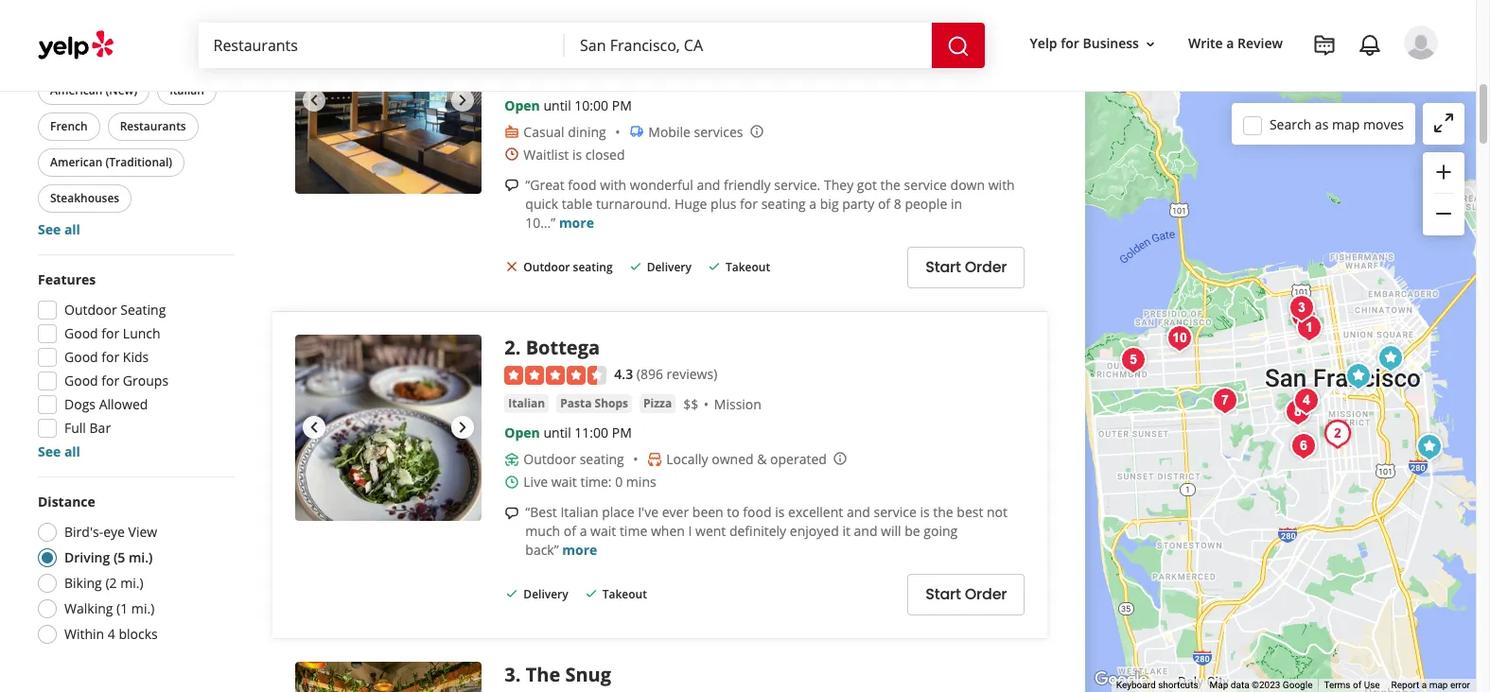 Task type: locate. For each thing, give the bounding box(es) containing it.
0 vertical spatial ramen
[[625, 7, 691, 32]]

0 horizontal spatial bottega image
[[295, 335, 482, 521]]

1 vertical spatial see all button
[[38, 443, 80, 461]]

the up going
[[934, 504, 954, 521]]

see up distance
[[38, 443, 61, 461]]

2 none field from the left
[[580, 35, 917, 56]]

2 see all button from the top
[[38, 443, 80, 461]]

1 vertical spatial .
[[516, 335, 521, 360]]

a right 'much'
[[580, 522, 587, 540]]

2 see all from the top
[[38, 443, 80, 461]]

all
[[64, 221, 80, 239], [64, 443, 80, 461]]

1 vertical spatial until
[[544, 424, 571, 442]]

0 vertical spatial more link
[[559, 213, 594, 231]]

see all down steakhouses button
[[38, 221, 80, 239]]

delivery for middle 16 checkmark v2 image
[[647, 259, 692, 275]]

report
[[1392, 681, 1420, 691]]

1 horizontal spatial of
[[878, 195, 891, 213]]

is up the 'be'
[[920, 504, 930, 521]]

start order down in
[[926, 257, 1007, 278]]

groups
[[123, 372, 169, 390]]

more down table on the top of the page
[[559, 213, 594, 231]]

italian up the restaurants
[[170, 82, 204, 98]]

open up 16 outdoor seating v2 icon
[[505, 424, 540, 442]]

0 vertical spatial and
[[697, 176, 721, 194]]

option group
[[32, 493, 235, 650]]

$$ up open until 10:00 pm
[[560, 68, 575, 86]]

outdoor for delivery
[[524, 259, 570, 275]]

seating down table on the top of the page
[[573, 259, 613, 275]]

1 previous image from the top
[[303, 89, 326, 112]]

0 horizontal spatial the
[[881, 176, 901, 194]]

see all button down steakhouses button
[[38, 221, 80, 239]]

for right yelp
[[1061, 35, 1080, 52]]

1 horizontal spatial none field
[[580, 35, 917, 56]]

1 horizontal spatial delivery
[[647, 259, 692, 275]]

business
[[1083, 35, 1140, 52]]

mi.) for biking (2 mi.)
[[120, 575, 144, 593]]

map
[[1210, 681, 1229, 691]]

0 vertical spatial service
[[904, 176, 947, 194]]

of left use
[[1353, 681, 1362, 691]]

1 vertical spatial start order
[[926, 584, 1007, 606]]

closed
[[586, 145, 625, 163]]

1 pm from the top
[[612, 96, 632, 114]]

write a review
[[1189, 35, 1283, 52]]

italian button up the restaurants
[[157, 77, 217, 105]]

pasta shops button
[[557, 395, 632, 414]]

italian button down 4.3 star rating image
[[505, 395, 549, 414]]

a inside "great food with wonderful and friendly service. they got the service down with quick table turnaround. huge plus for seating a big party of 8 people in 10…"
[[810, 195, 817, 213]]

bottega image inside map region
[[1319, 415, 1357, 453]]

1 vertical spatial delivery
[[524, 587, 569, 603]]

0 vertical spatial map
[[1333, 115, 1360, 133]]

2 vertical spatial of
[[1353, 681, 1362, 691]]

1 vertical spatial american
[[50, 154, 103, 170]]

expand map image
[[1433, 112, 1456, 134]]

ramen link
[[505, 67, 552, 86]]

until left 11:00
[[544, 424, 571, 442]]

not
[[987, 504, 1008, 521]]

2 previous image from the top
[[303, 417, 326, 439]]

write a review link
[[1181, 27, 1291, 61]]

1 vertical spatial previous image
[[303, 417, 326, 439]]

1 with from the left
[[600, 176, 627, 194]]

1 vertical spatial wait
[[591, 522, 616, 540]]

1 vertical spatial seating
[[573, 259, 613, 275]]

next image
[[452, 417, 475, 439]]

1 slideshow element from the top
[[295, 7, 482, 194]]

info icon image
[[749, 124, 764, 139], [749, 124, 764, 139], [833, 452, 848, 467], [833, 452, 848, 467]]

more
[[559, 213, 594, 231], [562, 541, 598, 559]]

1 order from the top
[[965, 257, 1007, 278]]

open up the 16 casual dining v2 icon
[[505, 96, 540, 114]]

2 horizontal spatial italian
[[561, 504, 599, 521]]

wait right live on the bottom left
[[551, 473, 577, 491]]

16 speech v2 image left "best
[[505, 506, 520, 521]]

0 vertical spatial wait
[[551, 473, 577, 491]]

0 vertical spatial open
[[505, 96, 540, 114]]

4.5 star rating image
[[505, 38, 607, 57]]

time:
[[581, 473, 612, 491]]

order down the not
[[965, 584, 1007, 606]]

food up table on the top of the page
[[568, 176, 597, 194]]

1 vertical spatial food
[[743, 504, 772, 521]]

pm for bottega
[[612, 424, 632, 442]]

user actions element
[[1015, 24, 1465, 140]]

0 vertical spatial takeout
[[726, 259, 771, 275]]

0 vertical spatial more
[[559, 213, 594, 231]]

1 see all button from the top
[[38, 221, 80, 239]]

snug
[[565, 663, 611, 688]]

quick
[[526, 195, 559, 213]]

2 vertical spatial .
[[516, 663, 521, 688]]

None field
[[213, 35, 550, 56], [580, 35, 917, 56]]

1 vertical spatial takeout
[[603, 587, 647, 603]]

slideshow element
[[295, 7, 482, 194], [295, 335, 482, 521]]

good up dogs
[[64, 372, 98, 390]]

1 start order from the top
[[926, 257, 1007, 278]]

outdoor for good for lunch
[[64, 301, 117, 319]]

dining
[[568, 123, 606, 141]]

dogs
[[64, 396, 96, 414]]

outdoor seating down 10…"
[[524, 259, 613, 275]]

0 vertical spatial previous image
[[303, 89, 326, 112]]

16 shipping v2 image
[[630, 124, 645, 139]]

of right 'much'
[[564, 522, 576, 540]]

None search field
[[198, 23, 989, 68]]

american down french button
[[50, 154, 103, 170]]

start order
[[926, 257, 1007, 278], [926, 584, 1007, 606]]

delivery down huge
[[647, 259, 692, 275]]

outdoor up the good for lunch
[[64, 301, 117, 319]]

16 speech v2 image down 16 clock v2 icon
[[505, 178, 520, 193]]

mins
[[626, 473, 657, 491]]

italian down the live wait time: 0 mins
[[561, 504, 599, 521]]

1 vertical spatial the
[[934, 504, 954, 521]]

for for lunch
[[102, 325, 119, 343]]

2 good from the top
[[64, 348, 98, 366]]

and up plus
[[697, 176, 721, 194]]

2 horizontal spatial 16 checkmark v2 image
[[707, 259, 722, 274]]

lokma image
[[1161, 319, 1199, 357]]

1 vertical spatial italian button
[[505, 395, 549, 414]]

none field 'near'
[[580, 35, 917, 56]]

next image
[[452, 89, 475, 112]]

seating inside "great food with wonderful and friendly service. they got the service down with quick table turnaround. huge plus for seating a big party of 8 people in 10…"
[[762, 195, 806, 213]]

seating for locally owned & operated
[[580, 450, 624, 468]]

seating for delivery
[[573, 259, 613, 275]]

1 vertical spatial mi.)
[[120, 575, 144, 593]]

16 speech v2 image for 1
[[505, 178, 520, 193]]

start order link down going
[[908, 574, 1025, 616]]

1 vertical spatial outdoor
[[64, 301, 117, 319]]

0 vertical spatial reviews)
[[670, 37, 721, 55]]

order for bottega
[[965, 584, 1007, 606]]

seating up the time:
[[580, 450, 624, 468]]

2 start from the top
[[926, 584, 961, 606]]

the snug link
[[526, 663, 611, 688]]

$$ right pizza button
[[684, 396, 699, 414]]

services
[[694, 123, 743, 141]]

1 horizontal spatial 16 checkmark v2 image
[[628, 259, 643, 274]]

the inside "best italian place i've ever been to food is excellent and service is the best not much of a wait time when i went definitely enjoyed it and will be going back"
[[934, 504, 954, 521]]

0 vertical spatial pm
[[612, 96, 632, 114]]

1 horizontal spatial with
[[989, 176, 1015, 194]]

previous image for 1
[[303, 89, 326, 112]]

0 vertical spatial outdoor
[[524, 259, 570, 275]]

16 checkmark v2 image left 16 checkmark v2 icon
[[505, 587, 520, 602]]

little shucker image
[[1285, 298, 1323, 336]]

open until 10:00 pm
[[505, 96, 632, 114]]

0 horizontal spatial food
[[568, 176, 597, 194]]

for down the good for lunch
[[102, 348, 119, 366]]

2 vertical spatial outdoor
[[524, 450, 576, 468]]

much
[[526, 522, 561, 540]]

service inside "best italian place i've ever been to food is excellent and service is the best not much of a wait time when i went definitely enjoyed it and will be going back"
[[874, 504, 917, 521]]

pasta shops
[[561, 396, 629, 412]]

2 see from the top
[[38, 443, 61, 461]]

for inside button
[[1061, 35, 1080, 52]]

for down 'good for kids'
[[102, 372, 119, 390]]

ramen down 4.5 star rating image
[[509, 68, 548, 84]]

0 vertical spatial american
[[50, 82, 103, 98]]

2 open from the top
[[505, 424, 540, 442]]

0 vertical spatial start
[[926, 257, 961, 278]]

features
[[38, 271, 96, 289]]

slideshow element for 1
[[295, 7, 482, 194]]

see all for features
[[38, 443, 80, 461]]

all down "full" on the left of the page
[[64, 443, 80, 461]]

mi.) right (5
[[129, 549, 153, 567]]

1 vertical spatial map
[[1430, 681, 1449, 691]]

open
[[505, 96, 540, 114], [505, 424, 540, 442]]

pizza link
[[640, 395, 676, 414]]

see
[[38, 221, 61, 239], [38, 443, 61, 461]]

is up definitely
[[775, 504, 785, 521]]

0 vertical spatial start order
[[926, 257, 1007, 278]]

outdoor seating
[[524, 259, 613, 275], [524, 450, 624, 468]]

pasta panino image
[[1279, 393, 1317, 431]]

0 horizontal spatial $$
[[560, 68, 575, 86]]

reviews) right (4.8k
[[670, 37, 721, 55]]

food
[[568, 176, 597, 194], [743, 504, 772, 521]]

3 . the snug
[[505, 663, 611, 688]]

3 . from the top
[[516, 663, 521, 688]]

service up will on the bottom right
[[874, 504, 917, 521]]

©2023
[[1252, 681, 1281, 691]]

driving (5 mi.)
[[64, 549, 153, 567]]

takeout right 16 checkmark v2 icon
[[603, 587, 647, 603]]

it
[[843, 522, 851, 540]]

dogs allowed
[[64, 396, 148, 414]]

2 16 speech v2 image from the top
[[505, 506, 520, 521]]

good up 'good for kids'
[[64, 325, 98, 343]]

1 vertical spatial see
[[38, 443, 61, 461]]

pm right 11:00
[[612, 424, 632, 442]]

0 vertical spatial $$
[[560, 68, 575, 86]]

2 outdoor seating from the top
[[524, 450, 624, 468]]

2 start order link from the top
[[908, 574, 1025, 616]]

see all
[[38, 221, 80, 239], [38, 443, 80, 461]]

map right as
[[1333, 115, 1360, 133]]

0 vertical spatial all
[[64, 221, 80, 239]]

1 good from the top
[[64, 325, 98, 343]]

more link down table on the top of the page
[[559, 213, 594, 231]]

restaurants button
[[108, 113, 198, 141]]

more link right the back"
[[562, 541, 598, 559]]

0 horizontal spatial italian
[[170, 82, 204, 98]]

2 until from the top
[[544, 424, 571, 442]]

bottega
[[526, 335, 600, 360]]

0 vertical spatial see
[[38, 221, 61, 239]]

1 vertical spatial good
[[64, 348, 98, 366]]

1 vertical spatial more
[[562, 541, 598, 559]]

16 casual dining v2 image
[[505, 124, 520, 139]]

a right write at right top
[[1227, 35, 1235, 52]]

write
[[1189, 35, 1224, 52]]

1 see from the top
[[38, 221, 61, 239]]

. up 4.5 star rating image
[[516, 7, 521, 32]]

1 see all from the top
[[38, 221, 80, 239]]

japantown
[[590, 68, 656, 86]]

reviews) for 1 . marufuku ramen
[[670, 37, 721, 55]]

food up definitely
[[743, 504, 772, 521]]

report a map error
[[1392, 681, 1471, 691]]

2 pm from the top
[[612, 424, 632, 442]]

. left bottega "link" at the left of page
[[516, 335, 521, 360]]

0 vertical spatial the
[[881, 176, 901, 194]]

16 checkmark v2 image down turnaround.
[[628, 259, 643, 274]]

1
[[505, 7, 516, 32]]

0 vertical spatial mi.)
[[129, 549, 153, 567]]

option group containing distance
[[32, 493, 235, 650]]

2 vertical spatial mi.)
[[131, 600, 155, 618]]

see all down "full" on the left of the page
[[38, 443, 80, 461]]

1 vertical spatial italian
[[509, 396, 545, 412]]

1 vertical spatial order
[[965, 584, 1007, 606]]

seating down service.
[[762, 195, 806, 213]]

brad k. image
[[1405, 26, 1439, 60]]

ramen inside button
[[509, 68, 548, 84]]

marufuku ramen link
[[526, 7, 691, 32]]

1 horizontal spatial wait
[[591, 522, 616, 540]]

order
[[965, 257, 1007, 278], [965, 584, 1007, 606]]

2 . bottega
[[505, 335, 600, 360]]

0 vertical spatial seating
[[762, 195, 806, 213]]

pm down the japantown
[[612, 96, 632, 114]]

and right it
[[854, 522, 878, 540]]

delivery
[[647, 259, 692, 275], [524, 587, 569, 603]]

the snug image
[[1283, 289, 1321, 327]]

until
[[544, 96, 571, 114], [544, 424, 571, 442]]

with up turnaround.
[[600, 176, 627, 194]]

for inside "great food with wonderful and friendly service. they got the service down with quick table turnaround. huge plus for seating a big party of 8 people in 10…"
[[740, 195, 758, 213]]

more link
[[559, 213, 594, 231], [562, 541, 598, 559]]

1 horizontal spatial the
[[934, 504, 954, 521]]

service up people
[[904, 176, 947, 194]]

blocks
[[119, 626, 158, 644]]

0 vertical spatial order
[[965, 257, 1007, 278]]

of inside "best italian place i've ever been to food is excellent and service is the best not much of a wait time when i went definitely enjoyed it and will be going back"
[[564, 522, 576, 540]]

start
[[926, 257, 961, 278], [926, 584, 961, 606]]

mi.) right (2
[[120, 575, 144, 593]]

1 open from the top
[[505, 96, 540, 114]]

0 horizontal spatial italian button
[[157, 77, 217, 105]]

outdoor seating for delivery
[[524, 259, 613, 275]]

data
[[1231, 681, 1250, 691]]

start order link down in
[[908, 247, 1025, 288]]

until for bottega
[[544, 424, 571, 442]]

more for bottega
[[562, 541, 598, 559]]

1 outdoor seating from the top
[[524, 259, 613, 275]]

enjoyed
[[790, 522, 839, 540]]

slideshow element for 2
[[295, 335, 482, 521]]

shortcuts
[[1159, 681, 1199, 691]]

a left big
[[810, 195, 817, 213]]

start down going
[[926, 584, 961, 606]]

italian inside "best italian place i've ever been to food is excellent and service is the best not much of a wait time when i went definitely enjoyed it and will be going back"
[[561, 504, 599, 521]]

3 good from the top
[[64, 372, 98, 390]]

starbelly image
[[1288, 382, 1326, 420]]

more link for bottega
[[562, 541, 598, 559]]

more link for marufuku
[[559, 213, 594, 231]]

1 vertical spatial start order link
[[908, 574, 1025, 616]]

1 vertical spatial slideshow element
[[295, 335, 482, 521]]

1 . from the top
[[516, 7, 521, 32]]

the
[[526, 663, 561, 688]]

map left error
[[1430, 681, 1449, 691]]

map
[[1333, 115, 1360, 133], [1430, 681, 1449, 691]]

yelp
[[1030, 35, 1058, 52]]

0 horizontal spatial none field
[[213, 35, 550, 56]]

mi.) for walking (1 mi.)
[[131, 600, 155, 618]]

pm
[[612, 96, 632, 114], [612, 424, 632, 442]]

0 horizontal spatial map
[[1333, 115, 1360, 133]]

ramen up (4.8k
[[625, 7, 691, 32]]

reviews) right (896 in the left bottom of the page
[[667, 365, 718, 383]]

0 vertical spatial start order link
[[908, 247, 1025, 288]]

time
[[620, 522, 648, 540]]

food inside "great food with wonderful and friendly service. they got the service down with quick table turnaround. huge plus for seating a big party of 8 people in 10…"
[[568, 176, 597, 194]]

american down category
[[50, 82, 103, 98]]

map region
[[1067, 90, 1491, 693]]

2 vertical spatial italian
[[561, 504, 599, 521]]

outdoor seating
[[64, 301, 166, 319]]

2 start order from the top
[[926, 584, 1007, 606]]

1 vertical spatial outdoor seating
[[524, 450, 624, 468]]

mi.)
[[129, 549, 153, 567], [120, 575, 144, 593], [131, 600, 155, 618]]

16 checkmark v2 image down plus
[[707, 259, 722, 274]]

1 vertical spatial more link
[[562, 541, 598, 559]]

16 checkmark v2 image
[[584, 587, 599, 602]]

takeout down "great food with wonderful and friendly service. they got the service down with quick table turnaround. huge plus for seating a big party of 8 people in 10…"
[[726, 259, 771, 275]]

full
[[64, 419, 86, 437]]

and up it
[[847, 504, 871, 521]]

start order for bottega
[[926, 584, 1007, 606]]

1 vertical spatial see all
[[38, 443, 80, 461]]

order down down
[[965, 257, 1007, 278]]

group
[[34, 46, 235, 239], [1424, 152, 1465, 236], [32, 271, 235, 462]]

0 vertical spatial italian button
[[157, 77, 217, 105]]

all down steakhouses button
[[64, 221, 80, 239]]

16 chevron down v2 image
[[1143, 37, 1158, 52]]

until up casual dining
[[544, 96, 571, 114]]

1 vertical spatial 16 speech v2 image
[[505, 506, 520, 521]]

2 slideshow element from the top
[[295, 335, 482, 521]]

0 horizontal spatial delivery
[[524, 587, 569, 603]]

see all button for category
[[38, 221, 80, 239]]

more right the back"
[[562, 541, 598, 559]]

turnaround.
[[596, 195, 671, 213]]

good for good for lunch
[[64, 325, 98, 343]]

2 order from the top
[[965, 584, 1007, 606]]

outdoor up live on the bottom left
[[524, 450, 576, 468]]

1 vertical spatial and
[[847, 504, 871, 521]]

0 horizontal spatial 16 checkmark v2 image
[[505, 587, 520, 602]]

mobile services
[[649, 123, 743, 141]]

2 vertical spatial good
[[64, 372, 98, 390]]

waitlist is closed
[[524, 145, 625, 163]]

1 vertical spatial open
[[505, 424, 540, 442]]

for up 'good for kids'
[[102, 325, 119, 343]]

0 horizontal spatial ramen
[[509, 68, 548, 84]]

1 16 speech v2 image from the top
[[505, 178, 520, 193]]

start order down going
[[926, 584, 1007, 606]]

2 . from the top
[[516, 335, 521, 360]]

1 horizontal spatial is
[[775, 504, 785, 521]]

moves
[[1364, 115, 1405, 133]]

mi.) for driving (5 mi.)
[[129, 549, 153, 567]]

1 vertical spatial start
[[926, 584, 961, 606]]

marufuku ramen image
[[1291, 309, 1329, 347]]

1 start order link from the top
[[908, 247, 1025, 288]]

restaurants
[[120, 118, 186, 134]]

wait down place
[[591, 522, 616, 540]]

0 vertical spatial delivery
[[647, 259, 692, 275]]

see all button down "full" on the left of the page
[[38, 443, 80, 461]]

1 vertical spatial ramen
[[509, 68, 548, 84]]

outdoor seating down open until 11:00 pm
[[524, 450, 624, 468]]

2 american from the top
[[50, 154, 103, 170]]

with right down
[[989, 176, 1015, 194]]

open for bottega
[[505, 424, 540, 442]]

2 vertical spatial and
[[854, 522, 878, 540]]

16 checkmark v2 image
[[628, 259, 643, 274], [707, 259, 722, 274], [505, 587, 520, 602]]

1 horizontal spatial food
[[743, 504, 772, 521]]

0 vertical spatial outdoor seating
[[524, 259, 613, 275]]

open for marufuku ramen
[[505, 96, 540, 114]]

good down the good for lunch
[[64, 348, 98, 366]]

0 vertical spatial good
[[64, 325, 98, 343]]

order for marufuku ramen
[[965, 257, 1007, 278]]

4.3 star rating image
[[505, 366, 607, 385]]

service
[[904, 176, 947, 194], [874, 504, 917, 521]]

outdoor seating for locally owned & operated
[[524, 450, 624, 468]]

$$ for bottega
[[684, 396, 699, 414]]

see for features
[[38, 443, 61, 461]]

good for good for kids
[[64, 348, 98, 366]]

1 vertical spatial reviews)
[[667, 365, 718, 383]]

for down friendly
[[740, 195, 758, 213]]

see for category
[[38, 221, 61, 239]]

1 start from the top
[[926, 257, 961, 278]]

1 american from the top
[[50, 82, 103, 98]]

0 vertical spatial .
[[516, 7, 521, 32]]

good for lunch
[[64, 325, 161, 343]]

16 speech v2 image
[[505, 178, 520, 193], [505, 506, 520, 521]]

delivery down the back"
[[524, 587, 569, 603]]

use
[[1364, 681, 1381, 691]]

american (new) button
[[38, 77, 150, 105]]

1 until from the top
[[544, 96, 571, 114]]

french button
[[38, 113, 100, 141]]

start down in
[[926, 257, 961, 278]]

delivery for the left 16 checkmark v2 image
[[524, 587, 569, 603]]

0 vertical spatial until
[[544, 96, 571, 114]]

more for marufuku
[[559, 213, 594, 231]]

good for kids
[[64, 348, 149, 366]]

of left 8
[[878, 195, 891, 213]]

keyboard shortcuts
[[1117, 681, 1199, 691]]

0 vertical spatial 16 speech v2 image
[[505, 178, 520, 193]]

map for error
[[1430, 681, 1449, 691]]

2 all from the top
[[64, 443, 80, 461]]

the up 8
[[881, 176, 901, 194]]

see down steakhouses button
[[38, 221, 61, 239]]

2
[[505, 335, 516, 360]]

0 vertical spatial of
[[878, 195, 891, 213]]

bottega image
[[295, 335, 482, 521], [1319, 415, 1357, 453]]

previous image
[[303, 89, 326, 112], [303, 417, 326, 439]]

outdoor inside group
[[64, 301, 117, 319]]

4.3
[[615, 365, 633, 383]]

service.
[[775, 176, 821, 194]]

. left the
[[516, 663, 521, 688]]

mi.) right (1
[[131, 600, 155, 618]]

italian down 4.3 star rating image
[[509, 396, 545, 412]]

1 none field from the left
[[213, 35, 550, 56]]

terms of use link
[[1325, 681, 1381, 691]]

outdoor right '16 close v2' icon
[[524, 259, 570, 275]]

is down dining
[[573, 145, 582, 163]]

1 all from the top
[[64, 221, 80, 239]]



Task type: describe. For each thing, give the bounding box(es) containing it.
error
[[1451, 681, 1471, 691]]

good for good for groups
[[64, 372, 98, 390]]

16 close v2 image
[[505, 259, 520, 274]]

within
[[64, 626, 104, 644]]

projects image
[[1314, 34, 1336, 57]]

1 horizontal spatial italian button
[[505, 395, 549, 414]]

shops
[[595, 396, 629, 412]]

1 . marufuku ramen
[[505, 7, 691, 32]]

party
[[843, 195, 875, 213]]

0 horizontal spatial is
[[573, 145, 582, 163]]

wait inside "best italian place i've ever been to food is excellent and service is the best not much of a wait time when i went definitely enjoyed it and will be going back"
[[591, 522, 616, 540]]

people
[[905, 195, 948, 213]]

see all button for features
[[38, 443, 80, 461]]

start for 1 . marufuku ramen
[[926, 257, 961, 278]]

of inside "great food with wonderful and friendly service. they got the service down with quick table turnaround. huge plus for seating a big party of 8 people in 10…"
[[878, 195, 891, 213]]

best
[[957, 504, 984, 521]]

. for 2
[[516, 335, 521, 360]]

big
[[820, 195, 839, 213]]

Near text field
[[580, 35, 917, 56]]

"best
[[526, 504, 557, 521]]

terms
[[1325, 681, 1351, 691]]

see all for category
[[38, 221, 80, 239]]

ramen button
[[505, 67, 552, 86]]

good for groups
[[64, 372, 169, 390]]

table
[[562, 195, 593, 213]]

got
[[857, 176, 877, 194]]

0 horizontal spatial wait
[[551, 473, 577, 491]]

reviews) for 2 . bottega
[[667, 365, 718, 383]]

16 clock v2 image
[[505, 147, 520, 162]]

search image
[[947, 35, 970, 57]]

zoom out image
[[1433, 203, 1456, 225]]

american for american (new)
[[50, 82, 103, 98]]

start order link for bottega
[[908, 574, 1025, 616]]

until for marufuku
[[544, 96, 571, 114]]

4.5 (4.8k reviews)
[[615, 37, 721, 55]]

operated
[[771, 450, 827, 468]]

locally
[[667, 450, 709, 468]]

4
[[108, 626, 115, 644]]

marufuku
[[526, 7, 620, 32]]

pasta
[[561, 396, 592, 412]]

zoom in image
[[1433, 161, 1456, 183]]

friendly
[[724, 176, 771, 194]]

ever
[[662, 504, 689, 521]]

outdoor for locally owned & operated
[[524, 450, 576, 468]]

none field "find"
[[213, 35, 550, 56]]

i've
[[638, 504, 659, 521]]

amici's east coast pizzeria at cloudkitchens soma image
[[1372, 339, 1410, 377]]

french
[[50, 118, 88, 134]]

bottega link
[[526, 335, 600, 360]]

going
[[924, 522, 958, 540]]

live
[[524, 473, 548, 491]]

will
[[881, 522, 902, 540]]

and inside "great food with wonderful and friendly service. they got the service down with quick table turnaround. huge plus for seating a big party of 8 people in 10…"
[[697, 176, 721, 194]]

big bites image
[[1411, 428, 1449, 466]]

i
[[689, 522, 692, 540]]

(4.8k
[[637, 37, 666, 55]]

seating
[[120, 301, 166, 319]]

4.5
[[615, 37, 633, 55]]

been
[[693, 504, 724, 521]]

for for groups
[[102, 372, 119, 390]]

notifications image
[[1359, 34, 1382, 57]]

google image
[[1091, 668, 1153, 693]]

went
[[696, 522, 726, 540]]

a inside "best italian place i've ever been to food is excellent and service is the best not much of a wait time when i went definitely enjoyed it and will be going back"
[[580, 522, 587, 540]]

american (traditional) button
[[38, 149, 185, 177]]

savor image
[[1206, 382, 1244, 420]]

2 horizontal spatial is
[[920, 504, 930, 521]]

when
[[651, 522, 685, 540]]

lunch
[[123, 325, 161, 343]]

as
[[1315, 115, 1329, 133]]

. for 1
[[516, 7, 521, 32]]

10:00
[[575, 96, 609, 114]]

0 horizontal spatial takeout
[[603, 587, 647, 603]]

start for 2 . bottega
[[926, 584, 961, 606]]

$$ for marufuku ramen
[[560, 68, 575, 86]]

italian inside group
[[170, 82, 204, 98]]

definitely
[[730, 522, 787, 540]]

casual
[[524, 123, 565, 141]]

they
[[824, 176, 854, 194]]

be
[[905, 522, 921, 540]]

"best italian place i've ever been to food is excellent and service is the best not much of a wait time when i went definitely enjoyed it and will be going back"
[[526, 504, 1008, 559]]

for for business
[[1061, 35, 1080, 52]]

bar
[[89, 419, 111, 437]]

food inside "best italian place i've ever been to food is excellent and service is the best not much of a wait time when i went definitely enjoyed it and will be going back"
[[743, 504, 772, 521]]

within 4 blocks
[[64, 626, 158, 644]]

mobile
[[649, 123, 691, 141]]

american (new)
[[50, 82, 137, 98]]

2 with from the left
[[989, 176, 1015, 194]]

pm for marufuku
[[612, 96, 632, 114]]

google
[[1283, 681, 1313, 691]]

&
[[757, 450, 767, 468]]

steakhouses button
[[38, 185, 132, 213]]

american (traditional)
[[50, 154, 172, 170]]

1 horizontal spatial italian
[[509, 396, 545, 412]]

all for category
[[64, 221, 80, 239]]

huge
[[675, 195, 707, 213]]

group containing features
[[32, 271, 235, 462]]

waitlist
[[524, 145, 569, 163]]

steakhouses
[[50, 190, 119, 206]]

"great
[[526, 176, 565, 194]]

oodle yunnan rice noodle image
[[1115, 341, 1152, 379]]

previous image for 2
[[303, 417, 326, 439]]

"great food with wonderful and friendly service. they got the service down with quick table turnaround. huge plus for seating a big party of 8 people in 10…"
[[526, 176, 1015, 231]]

mission
[[714, 396, 762, 414]]

the inside "great food with wonderful and friendly service. they got the service down with quick table turnaround. huge plus for seating a big party of 8 people in 10…"
[[881, 176, 901, 194]]

start order for marufuku ramen
[[926, 257, 1007, 278]]

start order link for marufuku ramen
[[908, 247, 1025, 288]]

driving
[[64, 549, 110, 567]]

in
[[951, 195, 963, 213]]

map for moves
[[1333, 115, 1360, 133]]

a right report
[[1422, 681, 1427, 691]]

(traditional)
[[106, 154, 172, 170]]

marufuku ramen image
[[295, 7, 482, 194]]

open until 11:00 pm
[[505, 424, 632, 442]]

pizza button
[[640, 395, 676, 414]]

16 clock v2 image
[[505, 475, 520, 490]]

memento sf image
[[1285, 427, 1323, 465]]

16 locally owned v2 image
[[648, 452, 663, 467]]

1 horizontal spatial takeout
[[726, 259, 771, 275]]

search
[[1270, 115, 1312, 133]]

pasta shops link
[[557, 395, 632, 414]]

0
[[615, 473, 623, 491]]

16 outdoor seating v2 image
[[505, 452, 520, 467]]

16 speech v2 image for 2
[[505, 506, 520, 521]]

Find text field
[[213, 35, 550, 56]]

(2
[[105, 575, 117, 593]]

full bar
[[64, 419, 111, 437]]

review
[[1238, 35, 1283, 52]]

group containing category
[[34, 46, 235, 239]]

terms of use
[[1325, 681, 1381, 691]]

map data ©2023 google
[[1210, 681, 1313, 691]]

1 horizontal spatial ramen
[[625, 7, 691, 32]]

for for kids
[[102, 348, 119, 366]]

biking (2 mi.)
[[64, 575, 144, 593]]

service inside "great food with wonderful and friendly service. they got the service down with quick table turnaround. huge plus for seating a big party of 8 people in 10…"
[[904, 176, 947, 194]]

bird's-eye view
[[64, 523, 157, 541]]

view
[[128, 523, 157, 541]]

american for american (traditional)
[[50, 154, 103, 170]]

bun appétit image
[[1340, 357, 1378, 395]]

(896
[[637, 365, 663, 383]]

yelp for business button
[[1023, 27, 1166, 61]]

all for features
[[64, 443, 80, 461]]

4.3 (896 reviews)
[[615, 365, 718, 383]]



Task type: vqa. For each thing, say whether or not it's contained in the screenshot.
the 'Ad'
no



